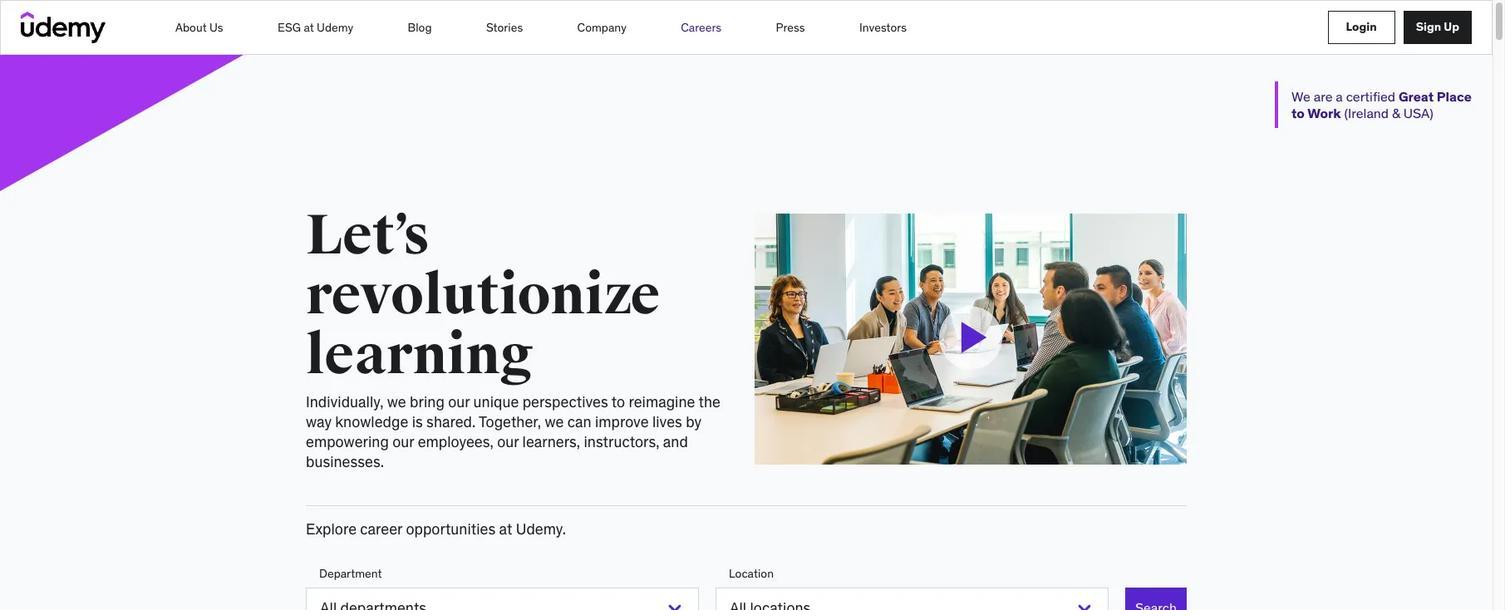 Task type: describe. For each thing, give the bounding box(es) containing it.
to inside let's revolutionize learning individually, we bring our unique perspectives to reimagine the way knowledge is shared. together, we can improve lives by empowering our employees, our learners, instructors, and businesses.
[[612, 392, 625, 411]]

careers
[[681, 20, 722, 35]]

explore
[[306, 520, 357, 539]]

sign
[[1416, 19, 1442, 34]]

udemy.
[[516, 520, 566, 539]]

together,
[[479, 412, 541, 431]]

&
[[1392, 105, 1401, 121]]

about
[[175, 20, 207, 35]]

opportunities
[[406, 520, 496, 539]]

at inside let's revolutionize learning main content
[[499, 520, 512, 539]]

0 horizontal spatial our
[[393, 432, 414, 451]]

reimagine
[[629, 392, 695, 411]]

bring
[[410, 392, 445, 411]]

usa)
[[1404, 105, 1434, 121]]

shared.
[[427, 412, 476, 431]]

press link
[[775, 12, 806, 43]]

esg at udemy
[[278, 20, 353, 35]]

a
[[1336, 88, 1343, 105]]

blog
[[408, 20, 432, 35]]

is
[[412, 412, 423, 431]]

esg at udemy link
[[277, 12, 354, 43]]

login
[[1346, 19, 1377, 34]]

esg
[[278, 20, 301, 35]]

1 horizontal spatial our
[[448, 392, 470, 411]]

and
[[663, 432, 688, 451]]

company link
[[577, 12, 627, 43]]

sign up link
[[1404, 11, 1472, 44]]

udemy
[[317, 20, 353, 35]]

certified
[[1346, 88, 1396, 105]]

we
[[1292, 88, 1311, 105]]

press
[[776, 20, 805, 35]]

1 vertical spatial we
[[545, 412, 564, 431]]

place
[[1437, 88, 1472, 105]]

by
[[686, 412, 702, 431]]

location
[[729, 566, 774, 581]]

(ireland & usa)
[[1341, 105, 1434, 121]]

perspectives
[[523, 392, 608, 411]]

(ireland
[[1345, 105, 1389, 121]]

sign up
[[1416, 19, 1460, 34]]

instructors,
[[584, 432, 660, 451]]



Task type: locate. For each thing, give the bounding box(es) containing it.
0 vertical spatial at
[[304, 20, 314, 35]]

department
[[319, 566, 382, 581]]

career
[[360, 520, 402, 539]]

learners,
[[523, 432, 580, 451]]

our down is
[[393, 432, 414, 451]]

we up learners,
[[545, 412, 564, 431]]

to
[[1292, 105, 1305, 121], [612, 392, 625, 411]]

explore career opportunities at udemy.
[[306, 520, 566, 539]]

login link
[[1328, 11, 1395, 44]]

0 horizontal spatial we
[[387, 392, 406, 411]]

at
[[304, 20, 314, 35], [499, 520, 512, 539]]

we are a certified
[[1292, 88, 1399, 105]]

unique
[[474, 392, 519, 411]]

empowering
[[306, 432, 389, 451]]

None search field
[[306, 540, 1187, 610]]

lives
[[652, 412, 682, 431]]

at right esg
[[304, 20, 314, 35]]

0 vertical spatial to
[[1292, 105, 1305, 121]]

let's
[[306, 201, 430, 270]]

udemy image
[[21, 12, 106, 43]]

to inside great place to work
[[1292, 105, 1305, 121]]

0 vertical spatial we
[[387, 392, 406, 411]]

none search field containing department
[[306, 540, 1187, 610]]

improve
[[595, 412, 649, 431]]

our down together,
[[497, 432, 519, 451]]

1 vertical spatial to
[[612, 392, 625, 411]]

let's revolutionize learning main content
[[0, 55, 1493, 610]]

individually,
[[306, 392, 384, 411]]

our
[[448, 392, 470, 411], [393, 432, 414, 451], [497, 432, 519, 451]]

great
[[1399, 88, 1434, 105]]

investors link
[[859, 12, 908, 43]]

at left udemy.
[[499, 520, 512, 539]]

let's revolutionize learning individually, we bring our unique perspectives to reimagine the way knowledge is shared. together, we can improve lives by empowering our employees, our learners, instructors, and businesses.
[[306, 201, 721, 471]]

company
[[577, 20, 627, 35]]

are
[[1314, 88, 1333, 105]]

1 vertical spatial at
[[499, 520, 512, 539]]

careers link
[[680, 12, 723, 43]]

to up improve
[[612, 392, 625, 411]]

businesses.
[[306, 452, 384, 471]]

work
[[1308, 105, 1341, 121]]

2 horizontal spatial our
[[497, 432, 519, 451]]

employees,
[[418, 432, 494, 451]]

stories link
[[485, 12, 524, 43]]

our up shared.
[[448, 392, 470, 411]]

can
[[568, 412, 592, 431]]

revolutionize
[[306, 261, 661, 330]]

0 horizontal spatial to
[[612, 392, 625, 411]]

1 horizontal spatial at
[[499, 520, 512, 539]]

about us link
[[175, 12, 224, 43]]

the
[[699, 392, 721, 411]]

we
[[387, 392, 406, 411], [545, 412, 564, 431]]

stories
[[486, 20, 523, 35]]

great place to work
[[1292, 88, 1472, 121]]

to left work
[[1292, 105, 1305, 121]]

blog link
[[407, 12, 433, 43]]

learning
[[306, 321, 534, 390]]

way
[[306, 412, 332, 431]]

0 horizontal spatial at
[[304, 20, 314, 35]]

up
[[1444, 19, 1460, 34]]

1 horizontal spatial we
[[545, 412, 564, 431]]

knowledge
[[335, 412, 408, 431]]

us
[[210, 20, 223, 35]]

none search field inside let's revolutionize learning main content
[[306, 540, 1187, 610]]

investors
[[860, 20, 907, 35]]

we left bring
[[387, 392, 406, 411]]

1 horizontal spatial to
[[1292, 105, 1305, 121]]

about us
[[175, 20, 223, 35]]



Task type: vqa. For each thing, say whether or not it's contained in the screenshot.
the bottom Senior
no



